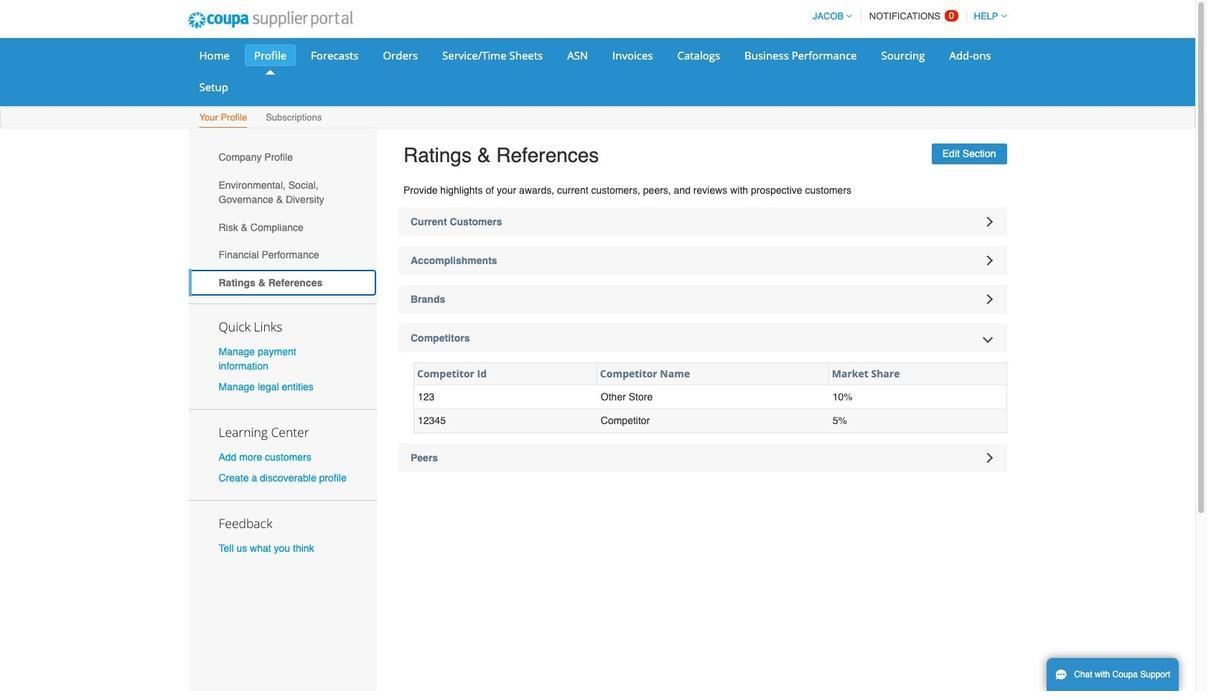 Task type: describe. For each thing, give the bounding box(es) containing it.
3 heading from the top
[[399, 285, 1007, 313]]

2 heading from the top
[[399, 246, 1007, 275]]

1 heading from the top
[[399, 207, 1007, 236]]



Task type: vqa. For each thing, say whether or not it's contained in the screenshot.
4th heading from the bottom of the page
yes



Task type: locate. For each thing, give the bounding box(es) containing it.
4 heading from the top
[[399, 324, 1007, 352]]

coupa supplier portal image
[[178, 2, 363, 38]]

navigation
[[806, 2, 1007, 30]]

heading
[[399, 207, 1007, 236], [399, 246, 1007, 275], [399, 285, 1007, 313], [399, 324, 1007, 352], [399, 444, 1007, 472]]

5 heading from the top
[[399, 444, 1007, 472]]



